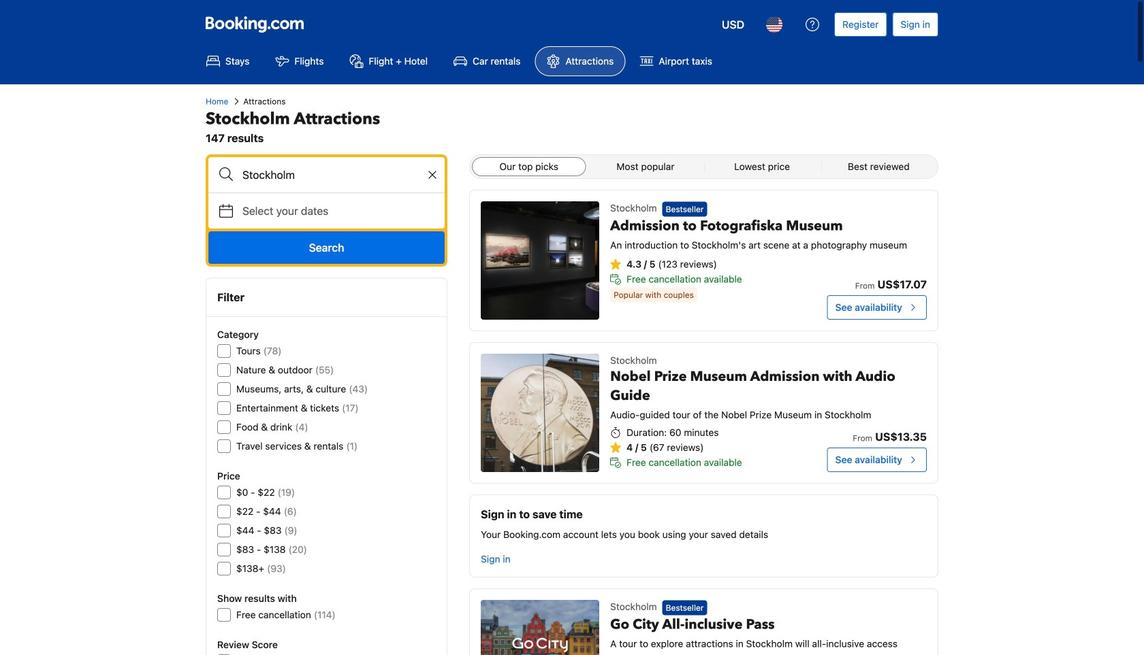 Task type: describe. For each thing, give the bounding box(es) containing it.
Where are you going? search field
[[208, 157, 445, 193]]

admission to fotografiska museum image
[[481, 202, 599, 320]]

booking.com image
[[206, 16, 304, 33]]

nobel prize museum admission with audio guide image
[[481, 354, 599, 473]]

go city all-inclusive pass image
[[481, 601, 599, 656]]



Task type: vqa. For each thing, say whether or not it's contained in the screenshot.
bottommost availability
no



